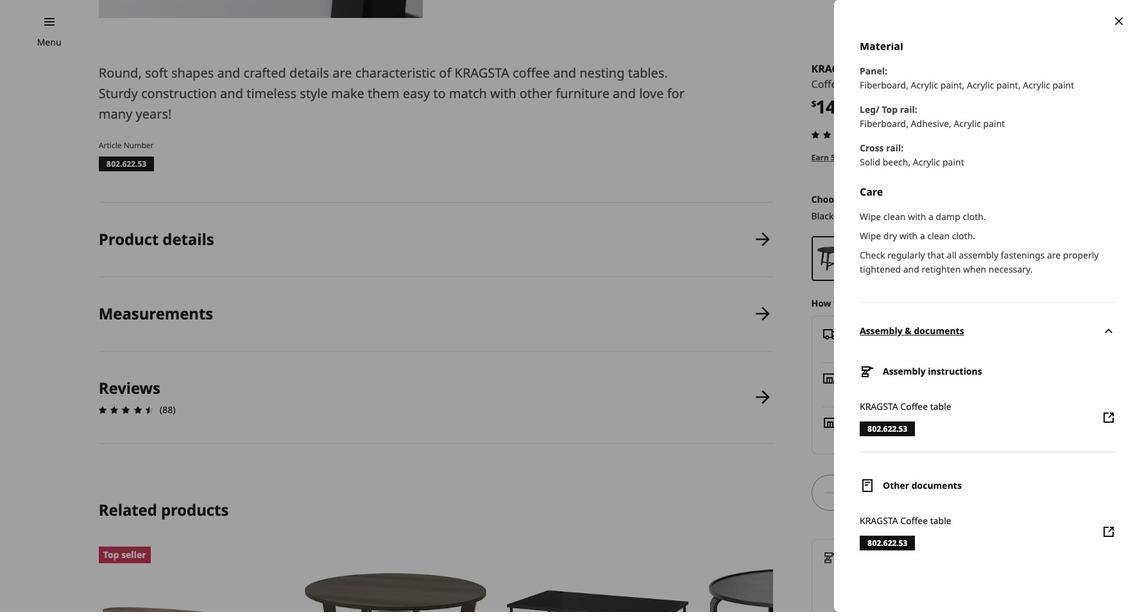 Task type: describe. For each thing, give the bounding box(es) containing it.
jakobsfors coffee table, dark brown stained oak veneer, 31 1/2 " image
[[301, 547, 490, 612]]

choose
[[812, 193, 844, 205]]

article number
[[99, 140, 154, 151]]

in stock at canton, mi group
[[846, 430, 937, 442]]

with for wipe dry with a clean cloth.
[[900, 230, 918, 242]]

to for delivery to 48146
[[888, 327, 897, 339]]

instructions
[[928, 365, 982, 378]]

in for in store
[[846, 416, 854, 428]]

1 paint, from the left
[[941, 79, 965, 91]]

cloth. for wipe clean with a damp cloth.
[[963, 211, 986, 223]]

kragsta inside the kragsta coffee table, black, 35 3/8 "
[[812, 62, 857, 76]]

change store
[[1035, 297, 1091, 309]]

1 ikea from the left
[[897, 152, 914, 163]]

soft
[[145, 64, 168, 82]]

coffee inside the kragsta coffee table, black, 35 3/8 "
[[812, 77, 843, 91]]

to for how to get it
[[834, 297, 843, 309]]

pick
[[846, 371, 864, 384]]

top seller link
[[99, 547, 288, 612]]

48146
[[899, 327, 925, 339]]

black,
[[875, 77, 903, 91]]

kragsta inside round, soft shapes and crafted details are characteristic of kragsta coffee and nesting tables. sturdy construction and timeless style make them easy to match with other furniture and love for many years!
[[455, 64, 509, 82]]

review: 4.3 out of 5 stars. total reviews: 88 image inside (88) button
[[808, 127, 870, 142]]

leg/ top rail: fiberboard, adhesive, acrylic paint
[[860, 103, 1005, 129]]

change
[[1035, 297, 1067, 309]]

products
[[161, 499, 229, 520]]

5%
[[831, 152, 842, 163]]

that
[[928, 249, 945, 261]]

earn 5% in rewards at ikea using the ikea visa credit card*. details >
[[812, 152, 1076, 163]]

kragsta up in store
[[860, 401, 898, 413]]

in stock at canton, mi
[[846, 430, 937, 442]]

and right shapes at the top left of the page
[[217, 64, 240, 82]]

by
[[891, 550, 901, 563]]

3/8
[[920, 77, 936, 91]]

round,
[[99, 64, 142, 82]]

regularly
[[888, 249, 925, 261]]

to inside round, soft shapes and crafted details are characteristic of kragsta coffee and nesting tables. sturdy construction and timeless style make them easy to match with other furniture and love for many years!
[[433, 85, 446, 102]]

1 vertical spatial clean
[[928, 230, 950, 242]]

details inside button
[[163, 229, 214, 250]]

assembly
[[959, 249, 999, 261]]

many
[[99, 105, 132, 123]]

product details heading
[[99, 229, 214, 250]]

0 horizontal spatial review: 4.3 out of 5 stars. total reviews: 88 image
[[95, 402, 157, 418]]

mi
[[926, 430, 937, 442]]

number
[[124, 140, 154, 151]]

cross rail: solid beech, acrylic paint
[[860, 142, 964, 168]]

all
[[947, 249, 957, 261]]

leg/
[[860, 103, 880, 115]]

rail: inside leg/ top rail: fiberboard, adhesive, acrylic paint
[[900, 103, 918, 115]]

using
[[916, 152, 937, 163]]

retighten
[[922, 263, 961, 276]]

adhesive,
[[911, 117, 952, 129]]

the
[[939, 152, 952, 163]]

wipe clean with a damp cloth.
[[860, 211, 986, 223]]

kragsta coffee table, black, 35 3/8 "
[[812, 62, 943, 91]]

visa
[[974, 152, 989, 163]]

card*.
[[1017, 152, 1041, 163]]

easy
[[403, 85, 430, 102]]

round, soft shapes and crafted details are characteristic of kragsta coffee and nesting tables. sturdy construction and timeless style make them easy to match with other furniture and love for many years!
[[99, 64, 685, 123]]

reviews heading
[[99, 377, 160, 398]]

0 horizontal spatial (88)
[[160, 403, 176, 416]]

years!
[[136, 105, 172, 123]]

äsperöd coffee table, black/glass black, 45 1/4x22 7/8 " image
[[503, 547, 692, 612]]

other
[[883, 480, 909, 492]]

match
[[449, 85, 487, 102]]

crafted
[[244, 64, 286, 82]]

details inside round, soft shapes and crafted details are characteristic of kragsta coffee and nesting tables. sturdy construction and timeless style make them easy to match with other furniture and love for many years!
[[290, 64, 329, 82]]

$
[[812, 98, 817, 110]]

black
[[812, 210, 834, 222]]

rail: inside cross rail: solid beech, acrylic paint
[[886, 142, 904, 154]]

necessary.
[[989, 263, 1033, 276]]

nesting
[[580, 64, 625, 82]]

credit
[[991, 152, 1015, 163]]

product
[[99, 229, 159, 250]]

earn
[[812, 152, 829, 163]]

make
[[331, 85, 364, 102]]

acrylic inside cross rail: solid beech, acrylic paint
[[913, 156, 940, 168]]

with for wipe clean with a damp cloth.
[[908, 211, 926, 223]]

kragsta coffee table for assembly
[[860, 401, 952, 413]]

measurements
[[99, 303, 213, 324]]

and left love at the top of page
[[613, 85, 636, 102]]

product details button
[[99, 203, 773, 277]]

taskrabbit
[[904, 550, 951, 563]]

delivery to 48146
[[848, 327, 925, 339]]

canton, mi button
[[891, 430, 937, 442]]

and inside check regularly that all assembly fastenings are properly tightened and retighten when necessary.
[[903, 263, 920, 276]]

of
[[439, 64, 451, 82]]

0 vertical spatial 802.622.53
[[106, 159, 146, 169]]

table,
[[846, 77, 873, 91]]

menu button
[[37, 35, 61, 49]]

assembly for assembly & documents
[[860, 325, 903, 337]]

fastenings
[[1001, 249, 1045, 261]]

choose color black
[[812, 193, 869, 222]]

acrylic inside leg/ top rail: fiberboard, adhesive, acrylic paint
[[954, 117, 981, 129]]

a for clean
[[920, 230, 925, 242]]

store for change store
[[1069, 297, 1091, 309]]

in store
[[846, 416, 880, 428]]

stockholm coffee table, walnut veneer, 70 7/8x23 1/4 " image
[[99, 547, 288, 612]]

how to get it
[[812, 297, 869, 309]]

wipe dry with a clean cloth.
[[860, 230, 976, 242]]



Task type: vqa. For each thing, say whether or not it's contained in the screenshot.
Product
yes



Task type: locate. For each thing, give the bounding box(es) containing it.
1 vertical spatial documents
[[912, 480, 962, 492]]

dialog
[[834, 0, 1142, 612]]

1 vertical spatial cloth.
[[952, 230, 976, 242]]

cloth. for wipe dry with a clean cloth.
[[952, 230, 976, 242]]

table
[[930, 401, 952, 413], [930, 515, 952, 527]]

wipe for wipe dry with a clean cloth.
[[860, 230, 881, 242]]

0 vertical spatial a
[[929, 211, 934, 223]]

2 horizontal spatial to
[[888, 327, 897, 339]]

0 vertical spatial are
[[333, 64, 352, 82]]

a left damp
[[929, 211, 934, 223]]

1 vertical spatial (88)
[[160, 403, 176, 416]]

with up wipe dry with a clean cloth.
[[908, 211, 926, 223]]

ikea left using
[[897, 152, 914, 163]]

furniture
[[556, 85, 610, 102]]

$ 149 99
[[812, 95, 861, 119]]

2 vertical spatial 802.622.53
[[868, 538, 908, 549]]

0 vertical spatial assembly
[[860, 325, 903, 337]]

35
[[906, 77, 918, 91]]

1 vertical spatial assembly
[[883, 365, 926, 378]]

1 horizontal spatial top
[[882, 103, 898, 115]]

0 vertical spatial store
[[1069, 297, 1091, 309]]

documents right other
[[912, 480, 962, 492]]

wipe for wipe clean with a damp cloth.
[[860, 211, 881, 223]]

1 vertical spatial kragsta coffee table
[[860, 515, 952, 527]]

0 horizontal spatial top
[[103, 549, 119, 561]]

cloth. up all
[[952, 230, 976, 242]]

fiberboard, down 'leg/'
[[860, 117, 909, 129]]

at right solid
[[887, 152, 895, 163]]

assembly instructions
[[883, 365, 982, 378]]

clean up dry in the top of the page
[[884, 211, 906, 223]]

802.622.53 for other
[[868, 538, 908, 549]]

0 horizontal spatial are
[[333, 64, 352, 82]]

1 vertical spatial wipe
[[860, 230, 881, 242]]

review: 4.3 out of 5 stars. total reviews: 88 image down reviews heading
[[95, 402, 157, 418]]

measurements heading
[[99, 303, 213, 324]]

dialog containing material
[[834, 0, 1142, 612]]

rewards
[[854, 152, 885, 163]]

with right dry in the top of the page
[[900, 230, 918, 242]]

1 horizontal spatial paint
[[984, 117, 1005, 129]]

0 horizontal spatial store
[[857, 416, 880, 428]]

in up in stock at canton, mi
[[846, 416, 854, 428]]

0 vertical spatial rail:
[[900, 103, 918, 115]]

other documents
[[883, 480, 962, 492]]

1 horizontal spatial are
[[1047, 249, 1061, 261]]

1 horizontal spatial clean
[[928, 230, 950, 242]]

when
[[963, 263, 987, 276]]

0 vertical spatial clean
[[884, 211, 906, 223]]

table for instructions
[[930, 401, 952, 413]]

are left properly
[[1047, 249, 1061, 261]]

0 vertical spatial at
[[887, 152, 895, 163]]

(88) up cross
[[873, 128, 889, 140]]

0 horizontal spatial paint
[[943, 156, 964, 168]]

1 vertical spatial kragsta coffee table, black, 35 3/8 " image
[[817, 241, 851, 276]]

seller
[[121, 549, 146, 561]]

kragsta
[[812, 62, 857, 76], [455, 64, 509, 82], [860, 401, 898, 413], [860, 515, 898, 527]]

2 vertical spatial assembly
[[846, 550, 888, 563]]

tables.
[[628, 64, 668, 82]]

(88) inside (88) button
[[873, 128, 889, 140]]

up
[[867, 371, 879, 384]]

store up stock
[[857, 416, 880, 428]]

assembly & documents
[[860, 325, 964, 337]]

1 vertical spatial paint
[[984, 117, 1005, 129]]

assembly inside dropdown button
[[860, 325, 903, 337]]

1 vertical spatial details
[[163, 229, 214, 250]]

0 vertical spatial kragsta coffee table
[[860, 401, 952, 413]]

store for in store
[[857, 416, 880, 428]]

0 vertical spatial coffee
[[812, 77, 843, 91]]

table up mi
[[930, 401, 952, 413]]

store right change
[[1069, 297, 1091, 309]]

1 horizontal spatial review: 4.3 out of 5 stars. total reviews: 88 image
[[808, 127, 870, 142]]

2 kragsta coffee table from the top
[[860, 515, 952, 527]]

assembly left the by
[[846, 550, 888, 563]]

0 vertical spatial paint
[[1053, 79, 1074, 91]]

1 vertical spatial top
[[103, 549, 119, 561]]

measurements button
[[99, 277, 773, 351]]

kragsta up the table,
[[812, 62, 857, 76]]

beech,
[[883, 156, 911, 168]]

assembly left "&"
[[860, 325, 903, 337]]

article
[[99, 140, 122, 151]]

cross
[[860, 142, 884, 154]]

kragsta coffee table, black, 35 3/8 " image up crafted
[[99, 0, 423, 18]]

it
[[862, 297, 869, 309]]

0 horizontal spatial details
[[163, 229, 214, 250]]

802.622.53 for assembly
[[868, 424, 908, 435]]

with left other
[[490, 85, 516, 102]]

2 paint, from the left
[[997, 79, 1021, 91]]

top
[[882, 103, 898, 115], [103, 549, 119, 561]]

properly
[[1063, 249, 1099, 261]]

1 horizontal spatial ikea
[[954, 152, 972, 163]]

top inside leg/ top rail: fiberboard, adhesive, acrylic paint
[[882, 103, 898, 115]]

0 horizontal spatial a
[[920, 230, 925, 242]]

tightened
[[860, 263, 901, 276]]

2 in from the top
[[846, 430, 854, 442]]

with inside round, soft shapes and crafted details are characteristic of kragsta coffee and nesting tables. sturdy construction and timeless style make them easy to match with other furniture and love for many years!
[[490, 85, 516, 102]]

assembly by taskrabbit
[[846, 550, 951, 563]]

1 horizontal spatial (88)
[[873, 128, 889, 140]]

1 wipe from the top
[[860, 211, 881, 223]]

1 vertical spatial in
[[846, 430, 854, 442]]

kragsta coffee table, black, 35 3/8 " image left check
[[817, 241, 851, 276]]

and up furniture
[[553, 64, 576, 82]]

documents inside assembly & documents dropdown button
[[914, 325, 964, 337]]

fiberboard, inside leg/ top rail: fiberboard, adhesive, acrylic paint
[[860, 117, 909, 129]]

clean up 'that'
[[928, 230, 950, 242]]

1 vertical spatial rail:
[[886, 142, 904, 154]]

1 vertical spatial table
[[930, 515, 952, 527]]

related products
[[99, 499, 229, 520]]

(88)
[[873, 128, 889, 140], [160, 403, 176, 416]]

2 ikea from the left
[[954, 152, 972, 163]]

1 vertical spatial at
[[880, 430, 889, 442]]

in
[[844, 152, 852, 163]]

2 wipe from the top
[[860, 230, 881, 242]]

pick up
[[846, 371, 879, 384]]

paint inside leg/ top rail: fiberboard, adhesive, acrylic paint
[[984, 117, 1005, 129]]

1 horizontal spatial a
[[929, 211, 934, 223]]

1 vertical spatial with
[[908, 211, 926, 223]]

to left "&"
[[888, 327, 897, 339]]

assembly right up
[[883, 365, 926, 378]]

material
[[860, 39, 904, 53]]

are
[[333, 64, 352, 82], [1047, 249, 1061, 261]]

1 table from the top
[[930, 401, 952, 413]]

1 vertical spatial are
[[1047, 249, 1061, 261]]

2 vertical spatial paint
[[943, 156, 964, 168]]

panel: fiberboard, acrylic paint, acrylic paint, acrylic paint
[[860, 65, 1074, 91]]

(88) button
[[808, 127, 889, 142]]

at inside button
[[887, 152, 895, 163]]

1 horizontal spatial details
[[290, 64, 329, 82]]

details
[[290, 64, 329, 82], [163, 229, 214, 250]]

style
[[300, 85, 328, 102]]

0 vertical spatial details
[[290, 64, 329, 82]]

1 vertical spatial to
[[834, 297, 843, 309]]

1 horizontal spatial store
[[1069, 297, 1091, 309]]

details right 'product'
[[163, 229, 214, 250]]

table up taskrabbit
[[930, 515, 952, 527]]

coffee for other
[[901, 515, 928, 527]]

are inside check regularly that all assembly fastenings are properly tightened and retighten when necessary.
[[1047, 249, 1061, 261]]

canton,
[[891, 430, 924, 442]]

them
[[368, 85, 400, 102]]

color
[[846, 193, 869, 205]]

0 horizontal spatial ikea
[[897, 152, 914, 163]]

table for documents
[[930, 515, 952, 527]]

panel:
[[860, 65, 888, 77]]

0 vertical spatial (88)
[[873, 128, 889, 140]]

shapes
[[171, 64, 214, 82]]

coffee for assembly
[[901, 401, 928, 413]]

1 horizontal spatial kragsta coffee table, black, 35 3/8 " image
[[817, 241, 851, 276]]

kragsta coffee table up "canton,"
[[860, 401, 952, 413]]

0 horizontal spatial clean
[[884, 211, 906, 223]]

check regularly that all assembly fastenings are properly tightened and retighten when necessary.
[[860, 249, 1099, 276]]

0 horizontal spatial kragsta coffee table, black, 35 3/8 " image
[[99, 0, 423, 18]]

149
[[817, 95, 847, 119]]

coffee down other documents
[[901, 515, 928, 527]]

0 vertical spatial wipe
[[860, 211, 881, 223]]

0 vertical spatial cloth.
[[963, 211, 986, 223]]

sturdy
[[99, 85, 138, 102]]

rail: down 35
[[900, 103, 918, 115]]

kragsta coffee table for other
[[860, 515, 952, 527]]

details up "style"
[[290, 64, 329, 82]]

1 horizontal spatial to
[[834, 297, 843, 309]]

reviews
[[99, 377, 160, 398]]

fiberboard,
[[860, 79, 909, 91], [860, 117, 909, 129]]

a for damp
[[929, 211, 934, 223]]

0 vertical spatial in
[[846, 416, 854, 428]]

2 vertical spatial with
[[900, 230, 918, 242]]

documents right "&"
[[914, 325, 964, 337]]

coffee up canton, mi button
[[901, 401, 928, 413]]

list containing product details
[[95, 203, 773, 444]]

damp
[[936, 211, 961, 223]]

0 horizontal spatial to
[[433, 85, 446, 102]]

product details
[[99, 229, 214, 250]]

store inside "button"
[[1069, 297, 1091, 309]]

paint inside cross rail: solid beech, acrylic paint
[[943, 156, 964, 168]]

1 horizontal spatial paint,
[[997, 79, 1021, 91]]

cloth.
[[963, 211, 986, 223], [952, 230, 976, 242]]

fiberboard, down the panel:
[[860, 79, 909, 91]]

2 vertical spatial coffee
[[901, 515, 928, 527]]

rail: up beech,
[[886, 142, 904, 154]]

0 vertical spatial with
[[490, 85, 516, 102]]

a down wipe clean with a damp cloth.
[[920, 230, 925, 242]]

rotate 180 image
[[1101, 323, 1117, 339]]

0 vertical spatial top
[[882, 103, 898, 115]]

list
[[95, 203, 773, 444]]

2 vertical spatial to
[[888, 327, 897, 339]]

2 table from the top
[[930, 515, 952, 527]]

(88) down reviews heading
[[160, 403, 176, 416]]

love
[[639, 85, 664, 102]]

kragsta coffee table up assembly by taskrabbit
[[860, 515, 952, 527]]

cloth. right damp
[[963, 211, 986, 223]]

assembly
[[860, 325, 903, 337], [883, 365, 926, 378], [846, 550, 888, 563]]

0 vertical spatial fiberboard,
[[860, 79, 909, 91]]

>
[[1072, 152, 1076, 163]]

borgeby coffee table, black, 27 1/2 " image
[[705, 547, 894, 612]]

details
[[1043, 152, 1070, 163]]

1 vertical spatial fiberboard,
[[860, 117, 909, 129]]

1 vertical spatial review: 4.3 out of 5 stars. total reviews: 88 image
[[95, 402, 157, 418]]

review: 4.3 out of 5 stars. total reviews: 88 image
[[808, 127, 870, 142], [95, 402, 157, 418]]

for
[[667, 85, 685, 102]]

assembly for assembly by taskrabbit
[[846, 550, 888, 563]]

ikea
[[897, 152, 914, 163], [954, 152, 972, 163]]

0 vertical spatial review: 4.3 out of 5 stars. total reviews: 88 image
[[808, 127, 870, 142]]

kragsta coffee table, black, 35 3/8 " image
[[99, 0, 423, 18], [817, 241, 851, 276]]

and
[[217, 64, 240, 82], [553, 64, 576, 82], [220, 85, 243, 102], [613, 85, 636, 102], [903, 263, 920, 276]]

stock
[[856, 430, 878, 442]]

and down the regularly
[[903, 263, 920, 276]]

other
[[520, 85, 553, 102]]

1 fiberboard, from the top
[[860, 79, 909, 91]]

timeless
[[247, 85, 297, 102]]

delivery
[[848, 327, 885, 339]]

kragsta coffee table, white, 35 3/8 " image
[[864, 241, 899, 276]]

802.622.53
[[106, 159, 146, 169], [868, 424, 908, 435], [868, 538, 908, 549]]

1 vertical spatial 802.622.53
[[868, 424, 908, 435]]

dry
[[884, 230, 897, 242]]

top seller
[[103, 549, 146, 561]]

assembly for assembly instructions
[[883, 365, 926, 378]]

top right 'leg/'
[[882, 103, 898, 115]]

99
[[850, 98, 861, 110]]

0 horizontal spatial paint,
[[941, 79, 965, 91]]

in left stock
[[846, 430, 854, 442]]

0 vertical spatial table
[[930, 401, 952, 413]]

"
[[939, 77, 943, 91]]

review: 4.3 out of 5 stars. total reviews: 88 image up the 5% on the right
[[808, 127, 870, 142]]

paint
[[1053, 79, 1074, 91], [984, 117, 1005, 129], [943, 156, 964, 168]]

0 vertical spatial documents
[[914, 325, 964, 337]]

to
[[433, 85, 446, 102], [834, 297, 843, 309], [888, 327, 897, 339]]

documents
[[914, 325, 964, 337], [912, 480, 962, 492]]

at right stock
[[880, 430, 889, 442]]

1 in from the top
[[846, 416, 854, 428]]

0 vertical spatial to
[[433, 85, 446, 102]]

1 kragsta coffee table from the top
[[860, 401, 952, 413]]

wipe up check
[[860, 230, 881, 242]]

change store button
[[1035, 296, 1091, 310]]

are inside round, soft shapes and crafted details are characteristic of kragsta coffee and nesting tables. sturdy construction and timeless style make them easy to match with other furniture and love for many years!
[[333, 64, 352, 82]]

to down of
[[433, 85, 446, 102]]

1 vertical spatial coffee
[[901, 401, 928, 413]]

to left get
[[834, 297, 843, 309]]

kragsta up match
[[455, 64, 509, 82]]

kragsta down other
[[860, 515, 898, 527]]

care
[[860, 185, 883, 199]]

are for properly
[[1047, 249, 1061, 261]]

1 vertical spatial store
[[857, 416, 880, 428]]

wipe down color at right
[[860, 211, 881, 223]]

coffee up the 149
[[812, 77, 843, 91]]

get
[[845, 297, 860, 309]]

top left seller
[[103, 549, 119, 561]]

ikea right the
[[954, 152, 972, 163]]

fiberboard, inside panel: fiberboard, acrylic paint, acrylic paint, acrylic paint
[[860, 79, 909, 91]]

assembly & documents button
[[860, 303, 1117, 359]]

are up make
[[333, 64, 352, 82]]

2 fiberboard, from the top
[[860, 117, 909, 129]]

1 vertical spatial a
[[920, 230, 925, 242]]

paint inside panel: fiberboard, acrylic paint, acrylic paint, acrylic paint
[[1053, 79, 1074, 91]]

rail:
[[900, 103, 918, 115], [886, 142, 904, 154]]

related
[[99, 499, 157, 520]]

0 vertical spatial kragsta coffee table, black, 35 3/8 " image
[[99, 0, 423, 18]]

in
[[846, 416, 854, 428], [846, 430, 854, 442]]

in for in stock at canton, mi
[[846, 430, 854, 442]]

and left timeless
[[220, 85, 243, 102]]

are for characteristic
[[333, 64, 352, 82]]

2 horizontal spatial paint
[[1053, 79, 1074, 91]]



